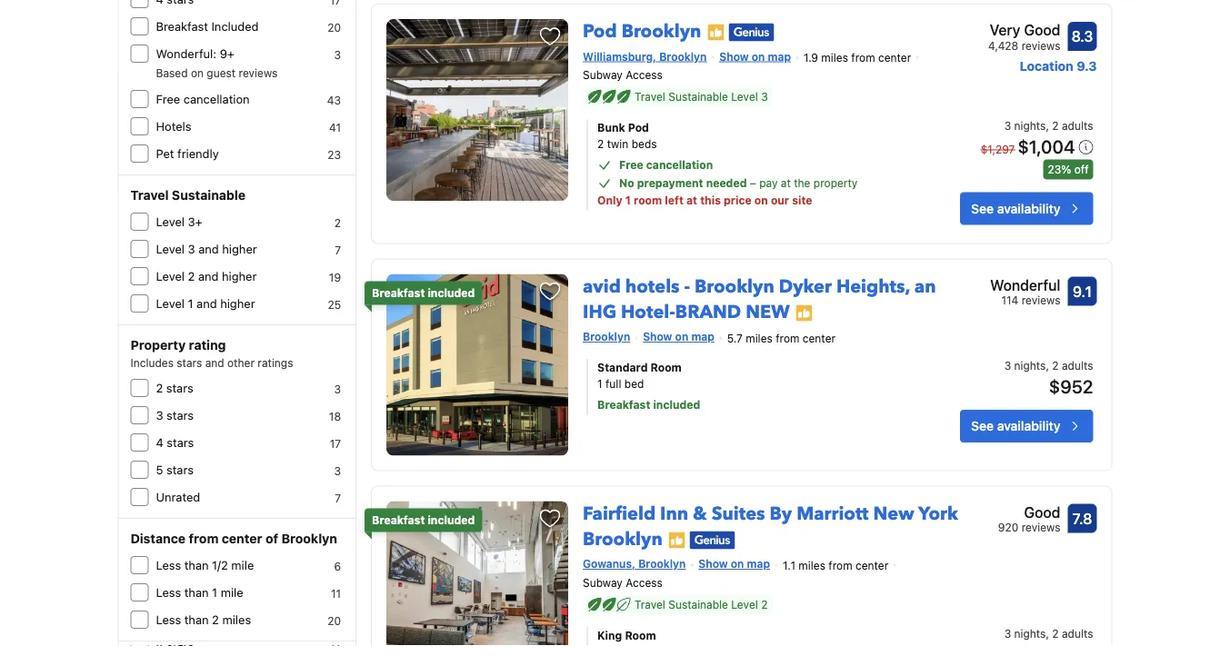 Task type: vqa. For each thing, say whether or not it's contained in the screenshot.
Level 2 And Higher on the top left of page
yes



Task type: locate. For each thing, give the bounding box(es) containing it.
5
[[156, 464, 163, 477]]

center inside 1.1 miles from center subway access
[[856, 560, 889, 572]]

on for fairfield
[[731, 558, 745, 571]]

2 20 from the top
[[328, 615, 341, 628]]

2 vertical spatial higher
[[220, 297, 255, 311]]

twin
[[607, 138, 629, 151]]

higher up level 2 and higher
[[222, 242, 257, 256]]

room inside the 'standard room 1 full bed breakfast included'
[[651, 361, 682, 374]]

2 vertical spatial ,
[[1047, 628, 1050, 641]]

included for avid
[[428, 287, 475, 300]]

0 horizontal spatial pod
[[583, 19, 617, 44]]

hotels
[[156, 120, 192, 133]]

9+
[[220, 47, 235, 61]]

travel
[[635, 91, 666, 103], [131, 188, 169, 203], [635, 599, 666, 612]]

1 vertical spatial travel
[[131, 188, 169, 203]]

map down brand
[[692, 331, 715, 344]]

1 good from the top
[[1025, 21, 1061, 39]]

access
[[626, 69, 663, 82], [626, 577, 663, 590]]

0 vertical spatial higher
[[222, 242, 257, 256]]

1 vertical spatial see
[[972, 419, 994, 434]]

5.7 miles from center
[[728, 332, 836, 345]]

1 vertical spatial 7
[[335, 492, 341, 505]]

1 subway from the top
[[583, 69, 623, 82]]

0 vertical spatial breakfast included
[[372, 287, 475, 300]]

from right 1.9
[[852, 51, 876, 64]]

gowanus,
[[583, 558, 636, 571]]

brooklyn inside "avid hotels - brooklyn dyker heights, an ihg hotel-brand new"
[[695, 274, 775, 299]]

1 vertical spatial 20
[[328, 615, 341, 628]]

map for inn
[[747, 558, 771, 571]]

subway
[[583, 69, 623, 82], [583, 577, 623, 590]]

0 vertical spatial travel
[[635, 91, 666, 103]]

1 see availability link from the top
[[961, 193, 1094, 225]]

sustainable down 1.1 miles from center subway access
[[669, 599, 729, 612]]

brooklyn down inn on the bottom of the page
[[639, 558, 686, 571]]

higher for level 1 and higher
[[220, 297, 255, 311]]

0 vertical spatial less
[[156, 559, 181, 573]]

this property is part of our preferred partner program. it's committed to providing excellent service and good value. it'll pay us a higher commission if you make a booking. image up 1.9 miles from center subway access
[[707, 23, 725, 42]]

20 down 11
[[328, 615, 341, 628]]

subway down gowanus,
[[583, 577, 623, 590]]

2 access from the top
[[626, 577, 663, 590]]

higher down level 3 and higher
[[222, 270, 257, 283]]

by
[[770, 502, 793, 527]]

good
[[1025, 21, 1061, 39], [1025, 504, 1061, 521]]

23% off
[[1049, 163, 1089, 176]]

this property is part of our preferred partner program. it's committed to providing excellent service and good value. it'll pay us a higher commission if you make a booking. image
[[707, 23, 725, 42], [796, 304, 814, 322], [668, 532, 687, 550]]

0 vertical spatial free cancellation
[[156, 92, 250, 106]]

stars right 4
[[167, 436, 194, 450]]

sustainable
[[669, 91, 729, 103], [172, 188, 246, 203], [669, 599, 729, 612]]

center down dyker
[[803, 332, 836, 345]]

this property is part of our preferred partner program. it's committed to providing excellent service and good value. it'll pay us a higher commission if you make a booking. image
[[707, 23, 725, 42], [796, 304, 814, 322], [668, 532, 687, 550]]

mile for less than 1 mile
[[221, 586, 243, 600]]

only 1 room left at this price on our site
[[598, 194, 813, 207]]

6
[[334, 560, 341, 573]]

than left 1/2
[[184, 559, 209, 573]]

1 less from the top
[[156, 559, 181, 573]]

access down gowanus, brooklyn
[[626, 577, 663, 590]]

less for less than 1 mile
[[156, 586, 181, 600]]

3 less from the top
[[156, 614, 181, 627]]

this property is part of our preferred partner program. it's committed to providing excellent service and good value. it'll pay us a higher commission if you make a booking. image up 1.9 miles from center subway access
[[707, 23, 725, 42]]

brooklyn up williamsburg, brooklyn
[[622, 19, 702, 44]]

subway inside 1.9 miles from center subway access
[[583, 69, 623, 82]]

availability
[[998, 201, 1061, 216], [998, 419, 1061, 434]]

avid hotels - brooklyn dyker heights, an ihg hotel-brand new image
[[387, 274, 569, 456]]

wonderful:
[[156, 47, 217, 61]]

1.1 miles from center subway access
[[583, 560, 889, 590]]

miles for 1.9
[[822, 51, 849, 64]]

2 than from the top
[[184, 586, 209, 600]]

2 vertical spatial travel
[[635, 599, 666, 612]]

20 for less than 2 miles
[[328, 615, 341, 628]]

and for 2
[[198, 270, 219, 283]]

less up less than 2 miles
[[156, 586, 181, 600]]

than for 2
[[184, 614, 209, 627]]

3 than from the top
[[184, 614, 209, 627]]

2 vertical spatial this property is part of our preferred partner program. it's committed to providing excellent service and good value. it'll pay us a higher commission if you make a booking. image
[[668, 532, 687, 550]]

0 vertical spatial availability
[[998, 201, 1061, 216]]

reviews down wonderful
[[1022, 294, 1061, 307]]

3
[[334, 48, 341, 61], [762, 91, 768, 103], [1005, 120, 1012, 133], [188, 242, 195, 256], [1005, 359, 1012, 372], [334, 383, 341, 396], [156, 409, 163, 423], [334, 465, 341, 478], [1005, 628, 1012, 641]]

from for 1.1 miles from center subway access
[[829, 560, 853, 572]]

sustainable for fairfield inn & suites by marriott new york brooklyn
[[669, 599, 729, 612]]

standard room link
[[598, 359, 905, 376]]

0 horizontal spatial at
[[687, 194, 698, 207]]

miles right 1.1
[[799, 560, 826, 572]]

sustainable for pod brooklyn
[[669, 91, 729, 103]]

higher for level 2 and higher
[[222, 270, 257, 283]]

center left of
[[222, 532, 263, 547]]

2 vertical spatial show on map
[[699, 558, 771, 571]]

see availability down '3 nights , 2 adults $952'
[[972, 419, 1061, 434]]

good inside very good 4,428 reviews
[[1025, 21, 1061, 39]]

2 good from the top
[[1025, 504, 1061, 521]]

see availability for pod brooklyn
[[972, 201, 1061, 216]]

1 vertical spatial than
[[184, 586, 209, 600]]

see for pod brooklyn
[[972, 201, 994, 216]]

miles for 5.7
[[746, 332, 773, 345]]

2 horizontal spatial this property is part of our preferred partner program. it's committed to providing excellent service and good value. it'll pay us a higher commission if you make a booking. image
[[796, 304, 814, 322]]

from inside 1.1 miles from center subway access
[[829, 560, 853, 572]]

0 vertical spatial 20
[[328, 21, 341, 34]]

1 vertical spatial cancellation
[[647, 159, 714, 172]]

show on map down suites
[[699, 558, 771, 571]]

pod inside "link"
[[628, 122, 650, 134]]

0 vertical spatial at
[[781, 177, 791, 190]]

included inside the 'standard room 1 full bed breakfast included'
[[654, 399, 701, 412]]

see availability down 23%
[[972, 201, 1061, 216]]

1 vertical spatial at
[[687, 194, 698, 207]]

than up less than 2 miles
[[184, 586, 209, 600]]

stars right 5 in the bottom of the page
[[167, 464, 194, 477]]

1 see availability from the top
[[972, 201, 1061, 216]]

0 horizontal spatial cancellation
[[184, 92, 250, 106]]

1 vertical spatial higher
[[222, 270, 257, 283]]

2 subway from the top
[[583, 577, 623, 590]]

1 vertical spatial see availability
[[972, 419, 1061, 434]]

rating
[[189, 338, 226, 353]]

mile down 1/2
[[221, 586, 243, 600]]

higher
[[222, 242, 257, 256], [222, 270, 257, 283], [220, 297, 255, 311]]

free cancellation down based on guest reviews
[[156, 92, 250, 106]]

2 vertical spatial adults
[[1063, 628, 1094, 641]]

1 vertical spatial 3 nights , 2 adults
[[1005, 628, 1094, 641]]

2 stars
[[156, 382, 194, 395]]

than down less than 1 mile
[[184, 614, 209, 627]]

level down 1.9 miles from center subway access
[[732, 91, 759, 103]]

0 vertical spatial access
[[626, 69, 663, 82]]

1 availability from the top
[[998, 201, 1061, 216]]

distance from center of brooklyn
[[131, 532, 338, 547]]

free up 'no'
[[620, 159, 644, 172]]

level up property
[[156, 297, 185, 311]]

of
[[266, 532, 279, 547]]

0 vertical spatial 3 nights , 2 adults
[[1005, 120, 1094, 133]]

free down based
[[156, 92, 180, 106]]

see availability link down 23%
[[961, 193, 1094, 225]]

less down distance
[[156, 559, 181, 573]]

new
[[874, 502, 915, 527]]

0 vertical spatial see availability link
[[961, 193, 1094, 225]]

1 adults from the top
[[1063, 120, 1094, 133]]

level 3+
[[156, 215, 203, 229]]

0 horizontal spatial this property is part of our preferred partner program. it's committed to providing excellent service and good value. it'll pay us a higher commission if you make a booking. image
[[668, 532, 687, 550]]

1 vertical spatial this property is part of our preferred partner program. it's committed to providing excellent service and good value. it'll pay us a higher commission if you make a booking. image
[[796, 304, 814, 322]]

this property is part of our preferred partner program. it's committed to providing excellent service and good value. it'll pay us a higher commission if you make a booking. image down inn on the bottom of the page
[[668, 532, 687, 550]]

from down new
[[776, 332, 800, 345]]

1 vertical spatial nights
[[1015, 359, 1047, 372]]

2 less from the top
[[156, 586, 181, 600]]

7 for level 3 and higher
[[335, 244, 341, 257]]

map left 1.9
[[768, 50, 792, 63]]

1 breakfast included from the top
[[372, 287, 475, 300]]

1 horizontal spatial pod
[[628, 122, 650, 134]]

brooklyn down ihg
[[583, 331, 631, 344]]

1 vertical spatial free
[[620, 159, 644, 172]]

level left 3+
[[156, 215, 185, 229]]

7 down 17 at bottom left
[[335, 492, 341, 505]]

this property is part of our preferred partner program. it's committed to providing excellent service and good value. it'll pay us a higher commission if you make a booking. image down dyker
[[796, 304, 814, 322]]

stars for 2 stars
[[166, 382, 194, 395]]

3 inside '3 nights , 2 adults $952'
[[1005, 359, 1012, 372]]

and
[[199, 242, 219, 256], [198, 270, 219, 283], [197, 297, 217, 311], [205, 357, 224, 369]]

room for king
[[625, 630, 656, 643]]

access down williamsburg, brooklyn
[[626, 69, 663, 82]]

pet friendly
[[156, 147, 219, 161]]

1 vertical spatial sustainable
[[172, 188, 246, 203]]

1 vertical spatial this property is part of our preferred partner program. it's committed to providing excellent service and good value. it'll pay us a higher commission if you make a booking. image
[[796, 304, 814, 322]]

availability down 23%
[[998, 201, 1061, 216]]

1 vertical spatial subway
[[583, 577, 623, 590]]

miles right 1.9
[[822, 51, 849, 64]]

1 7 from the top
[[335, 244, 341, 257]]

0 horizontal spatial free cancellation
[[156, 92, 250, 106]]

1 vertical spatial map
[[692, 331, 715, 344]]

good left 7.8
[[1025, 504, 1061, 521]]

1 left the full
[[598, 378, 603, 390]]

2 vertical spatial sustainable
[[669, 599, 729, 612]]

1 horizontal spatial this property is part of our preferred partner program. it's committed to providing excellent service and good value. it'll pay us a higher commission if you make a booking. image
[[707, 23, 725, 42]]

subway inside 1.1 miles from center subway access
[[583, 577, 623, 590]]

2 adults from the top
[[1063, 359, 1094, 372]]

show for inn
[[699, 558, 728, 571]]

travel up "level 3+"
[[131, 188, 169, 203]]

2 vertical spatial less
[[156, 614, 181, 627]]

stars
[[177, 357, 202, 369], [166, 382, 194, 395], [167, 409, 194, 423], [167, 436, 194, 450], [167, 464, 194, 477]]

williamsburg,
[[583, 50, 657, 63]]

travel sustainable
[[131, 188, 246, 203]]

1 vertical spatial free cancellation
[[620, 159, 714, 172]]

less for less than 2 miles
[[156, 614, 181, 627]]

from inside 1.9 miles from center subway access
[[852, 51, 876, 64]]

0 vertical spatial cancellation
[[184, 92, 250, 106]]

7.8
[[1073, 511, 1093, 528]]

breakfast included
[[156, 20, 259, 33]]

2 see availability from the top
[[972, 419, 1061, 434]]

full
[[606, 378, 622, 390]]

$1,297
[[981, 143, 1016, 156]]

fairfield
[[583, 502, 656, 527]]

1 access from the top
[[626, 69, 663, 82]]

2 see from the top
[[972, 419, 994, 434]]

see for avid hotels - brooklyn dyker heights, an ihg hotel-brand new
[[972, 419, 994, 434]]

new
[[746, 300, 790, 325]]

nights
[[1015, 120, 1047, 133], [1015, 359, 1047, 372], [1015, 628, 1047, 641]]

0 vertical spatial see availability
[[972, 201, 1061, 216]]

stars for 5 stars
[[167, 464, 194, 477]]

see availability link down '3 nights , 2 adults $952'
[[961, 410, 1094, 443]]

18
[[329, 410, 341, 423]]

7 for unrated
[[335, 492, 341, 505]]

1 vertical spatial mile
[[221, 586, 243, 600]]

reviews up location
[[1022, 39, 1061, 52]]

room right standard
[[651, 361, 682, 374]]

at right left
[[687, 194, 698, 207]]

1 horizontal spatial this property is part of our preferred partner program. it's committed to providing excellent service and good value. it'll pay us a higher commission if you make a booking. image
[[707, 23, 725, 42]]

show up travel sustainable level 2
[[699, 558, 728, 571]]

7
[[335, 244, 341, 257], [335, 492, 341, 505]]

1 than from the top
[[184, 559, 209, 573]]

from right 1.1
[[829, 560, 853, 572]]

map for brooklyn
[[768, 50, 792, 63]]

0 vertical spatial mile
[[231, 559, 254, 573]]

miles inside 1.1 miles from center subway access
[[799, 560, 826, 572]]

2 nights from the top
[[1015, 359, 1047, 372]]

level
[[732, 91, 759, 103], [156, 215, 185, 229], [156, 242, 185, 256], [156, 270, 185, 283], [156, 297, 185, 311], [732, 599, 759, 612]]

show on map down brand
[[643, 331, 715, 344]]

2 vertical spatial nights
[[1015, 628, 1047, 641]]

0 vertical spatial show
[[720, 50, 749, 63]]

center right 1.9
[[879, 51, 912, 64]]

0 vertical spatial good
[[1025, 21, 1061, 39]]

cancellation up prepayment
[[647, 159, 714, 172]]

3 nights , 2 adults
[[1005, 120, 1094, 133], [1005, 628, 1094, 641]]

unrated
[[156, 491, 200, 504]]

cancellation down based on guest reviews
[[184, 92, 250, 106]]

miles right the 5.7
[[746, 332, 773, 345]]

0 vertical spatial this property is part of our preferred partner program. it's committed to providing excellent service and good value. it'll pay us a higher commission if you make a booking. image
[[707, 23, 725, 42]]

0 horizontal spatial this property is part of our preferred partner program. it's committed to providing excellent service and good value. it'll pay us a higher commission if you make a booking. image
[[668, 532, 687, 550]]

fairfield inn & suites by marriott new york brooklyn
[[583, 502, 959, 552]]

1 vertical spatial show on map
[[643, 331, 715, 344]]

2 horizontal spatial this property is part of our preferred partner program. it's committed to providing excellent service and good value. it'll pay us a higher commission if you make a booking. image
[[796, 304, 814, 322]]

level up level 1 and higher
[[156, 270, 185, 283]]

1 see from the top
[[972, 201, 994, 216]]

this property is part of our preferred partner program. it's committed to providing excellent service and good value. it'll pay us a higher commission if you make a booking. image for hotels
[[796, 304, 814, 322]]

on left 1.9
[[752, 50, 765, 63]]

free
[[156, 92, 180, 106], [620, 159, 644, 172]]

brooklyn up brand
[[695, 274, 775, 299]]

1 20 from the top
[[328, 21, 341, 34]]

higher down level 2 and higher
[[220, 297, 255, 311]]

nights inside '3 nights , 2 adults $952'
[[1015, 359, 1047, 372]]

no prepayment needed – pay at the property
[[620, 177, 858, 190]]

very
[[990, 21, 1021, 39]]

1 vertical spatial see availability link
[[961, 410, 1094, 443]]

0 vertical spatial room
[[651, 361, 682, 374]]

stars up 3 stars
[[166, 382, 194, 395]]

show
[[720, 50, 749, 63], [643, 331, 673, 344], [699, 558, 728, 571]]

miles down less than 1 mile
[[222, 614, 251, 627]]

level for level 1 and higher
[[156, 297, 185, 311]]

0 vertical spatial see
[[972, 201, 994, 216]]

travel up bunk pod
[[635, 91, 666, 103]]

and for 3
[[199, 242, 219, 256]]

center inside 1.9 miles from center subway access
[[879, 51, 912, 64]]

this property is part of our preferred partner program. it's committed to providing excellent service and good value. it'll pay us a higher commission if you make a booking. image for inn
[[668, 532, 687, 550]]

this property is part of our preferred partner program. it's committed to providing excellent service and good value. it'll pay us a higher commission if you make a booking. image for brooklyn
[[707, 23, 725, 42]]

free cancellation up prepayment
[[620, 159, 714, 172]]

friendly
[[177, 147, 219, 161]]

2 vertical spatial this property is part of our preferred partner program. it's committed to providing excellent service and good value. it'll pay us a higher commission if you make a booking. image
[[668, 532, 687, 550]]

0 vertical spatial adults
[[1063, 120, 1094, 133]]

show on map
[[720, 50, 792, 63], [643, 331, 715, 344], [699, 558, 771, 571]]

center down new
[[856, 560, 889, 572]]

less down less than 1 mile
[[156, 614, 181, 627]]

1 vertical spatial included
[[654, 399, 701, 412]]

mile for less than 1/2 mile
[[231, 559, 254, 573]]

20 for breakfast included
[[328, 21, 341, 34]]

1 vertical spatial availability
[[998, 419, 1061, 434]]

1 vertical spatial access
[[626, 577, 663, 590]]

access inside 1.1 miles from center subway access
[[626, 577, 663, 590]]

an
[[915, 274, 937, 299]]

0 vertical spatial 7
[[335, 244, 341, 257]]

travel up "king room"
[[635, 599, 666, 612]]

reviews inside wonderful 114 reviews
[[1022, 294, 1061, 307]]

1 down 'no'
[[626, 194, 631, 207]]

1 , from the top
[[1047, 120, 1050, 133]]

2 vertical spatial map
[[747, 558, 771, 571]]

1 down level 2 and higher
[[188, 297, 193, 311]]

level 2 and higher
[[156, 270, 257, 283]]

1 horizontal spatial free
[[620, 159, 644, 172]]

0 vertical spatial included
[[428, 287, 475, 300]]

pod up williamsburg,
[[583, 19, 617, 44]]

hotel-
[[621, 300, 676, 325]]

at left the
[[781, 177, 791, 190]]

show on map left 1.9
[[720, 50, 792, 63]]

subway down williamsburg,
[[583, 69, 623, 82]]

included for fairfield
[[428, 515, 475, 527]]

and down level 2 and higher
[[197, 297, 217, 311]]

brooklyn
[[622, 19, 702, 44], [660, 50, 707, 63], [695, 274, 775, 299], [583, 331, 631, 344], [583, 527, 663, 552], [282, 532, 338, 547], [639, 558, 686, 571]]

2
[[1053, 120, 1060, 133], [598, 138, 604, 151], [335, 217, 341, 229], [188, 270, 195, 283], [1053, 359, 1060, 372], [156, 382, 163, 395], [762, 599, 768, 612], [212, 614, 219, 627], [1053, 628, 1060, 641]]

see
[[972, 201, 994, 216], [972, 419, 994, 434]]

20
[[328, 21, 341, 34], [328, 615, 341, 628]]

25
[[328, 298, 341, 311]]

0 vertical spatial pod
[[583, 19, 617, 44]]

2 availability from the top
[[998, 419, 1061, 434]]

stars down rating
[[177, 357, 202, 369]]

king room link
[[598, 628, 905, 644]]

1 vertical spatial good
[[1025, 504, 1061, 521]]

20 up 43
[[328, 21, 341, 34]]

access for inn
[[626, 577, 663, 590]]

breakfast inside the 'standard room 1 full bed breakfast included'
[[598, 399, 651, 412]]

sustainable down 1.9 miles from center subway access
[[669, 91, 729, 103]]

and inside property rating includes stars and other ratings
[[205, 357, 224, 369]]

1 vertical spatial ,
[[1047, 359, 1050, 372]]

2 , from the top
[[1047, 359, 1050, 372]]

0 vertical spatial map
[[768, 50, 792, 63]]

access inside 1.9 miles from center subway access
[[626, 69, 663, 82]]

site
[[793, 194, 813, 207]]

0 vertical spatial subway
[[583, 69, 623, 82]]

map for hotels
[[692, 331, 715, 344]]

0 vertical spatial free
[[156, 92, 180, 106]]

2 vertical spatial included
[[428, 515, 475, 527]]

pod up beds
[[628, 122, 650, 134]]

2 vertical spatial than
[[184, 614, 209, 627]]

1 vertical spatial breakfast included
[[372, 515, 475, 527]]

marriott
[[797, 502, 869, 527]]

center
[[879, 51, 912, 64], [803, 332, 836, 345], [222, 532, 263, 547], [856, 560, 889, 572]]

brooklyn down 'fairfield'
[[583, 527, 663, 552]]

availability down '3 nights , 2 adults $952'
[[998, 419, 1061, 434]]

mile
[[231, 559, 254, 573], [221, 586, 243, 600]]

miles inside 1.9 miles from center subway access
[[822, 51, 849, 64]]

reviews inside the good 920 reviews
[[1022, 522, 1061, 535]]

cancellation
[[184, 92, 250, 106], [647, 159, 714, 172]]

level for level 2 and higher
[[156, 270, 185, 283]]

on down fairfield inn & suites by marriott new york brooklyn
[[731, 558, 745, 571]]

1/2
[[212, 559, 228, 573]]

good up location
[[1025, 21, 1061, 39]]

0 vertical spatial sustainable
[[669, 91, 729, 103]]

2 breakfast included from the top
[[372, 515, 475, 527]]

1 vertical spatial less
[[156, 586, 181, 600]]

this property is part of our preferred partner program. it's committed to providing excellent service and good value. it'll pay us a higher commission if you make a booking. image down inn on the bottom of the page
[[668, 532, 687, 550]]

room
[[634, 194, 662, 207]]

williamsburg, brooklyn
[[583, 50, 707, 63]]

room right king
[[625, 630, 656, 643]]

and down rating
[[205, 357, 224, 369]]

1 vertical spatial room
[[625, 630, 656, 643]]

pod brooklyn image
[[387, 19, 569, 201]]

1 vertical spatial pod
[[628, 122, 650, 134]]

0 vertical spatial than
[[184, 559, 209, 573]]

see availability
[[972, 201, 1061, 216], [972, 419, 1061, 434]]

1 vertical spatial adults
[[1063, 359, 1094, 372]]

genius discounts available at this property. image
[[729, 23, 775, 42], [729, 23, 775, 42], [690, 532, 736, 550], [690, 532, 736, 550]]

see availability link
[[961, 193, 1094, 225], [961, 410, 1094, 443]]

1 vertical spatial show
[[643, 331, 673, 344]]

23%
[[1049, 163, 1072, 176]]

center for 1.9 miles from center subway access
[[879, 51, 912, 64]]

see availability for avid hotels - brooklyn dyker heights, an ihg hotel-brand new
[[972, 419, 1061, 434]]

7 up the "19"
[[335, 244, 341, 257]]

2 vertical spatial show
[[699, 558, 728, 571]]

this property is part of our preferred partner program. it's committed to providing excellent service and good value. it'll pay us a higher commission if you make a booking. image down dyker
[[796, 304, 814, 322]]

show for brooklyn
[[720, 50, 749, 63]]

and up level 2 and higher
[[199, 242, 219, 256]]

from for 1.9 miles from center subway access
[[852, 51, 876, 64]]

0 vertical spatial show on map
[[720, 50, 792, 63]]

2 see availability link from the top
[[961, 410, 1094, 443]]

mile right 1/2
[[231, 559, 254, 573]]

2 7 from the top
[[335, 492, 341, 505]]

0 vertical spatial ,
[[1047, 120, 1050, 133]]

0 vertical spatial nights
[[1015, 120, 1047, 133]]

0 vertical spatial this property is part of our preferred partner program. it's committed to providing excellent service and good value. it'll pay us a higher commission if you make a booking. image
[[707, 23, 725, 42]]

stars up '4 stars'
[[167, 409, 194, 423]]

show up travel sustainable level 3
[[720, 50, 749, 63]]



Task type: describe. For each thing, give the bounding box(es) containing it.
higher for level 3 and higher
[[222, 242, 257, 256]]

2 3 nights , 2 adults from the top
[[1005, 628, 1094, 641]]

ratings
[[258, 357, 293, 369]]

on for pod
[[752, 50, 765, 63]]

this
[[701, 194, 721, 207]]

inn
[[661, 502, 689, 527]]

breakfast included for avid
[[372, 287, 475, 300]]

3 nights , 2 adults $952
[[1005, 359, 1094, 397]]

11
[[331, 588, 341, 600]]

920
[[999, 522, 1019, 535]]

than for 1/2
[[184, 559, 209, 573]]

property
[[814, 177, 858, 190]]

center for 5.7 miles from center
[[803, 332, 836, 345]]

this property is part of our preferred partner program. it's committed to providing excellent service and good value. it'll pay us a higher commission if you make a booking. image for hotels
[[796, 304, 814, 322]]

show on map for inn
[[699, 558, 771, 571]]

1 nights from the top
[[1015, 120, 1047, 133]]

included
[[212, 20, 259, 33]]

property rating includes stars and other ratings
[[131, 338, 293, 369]]

travel for fairfield
[[635, 599, 666, 612]]

5.7
[[728, 332, 743, 345]]

show on map for hotels
[[643, 331, 715, 344]]

very good element
[[989, 19, 1061, 41]]

very good 4,428 reviews
[[989, 21, 1061, 52]]

3 adults from the top
[[1063, 628, 1094, 641]]

york
[[919, 502, 959, 527]]

stars for 3 stars
[[167, 409, 194, 423]]

114
[[1002, 294, 1019, 307]]

0 horizontal spatial free
[[156, 92, 180, 106]]

3+
[[188, 215, 203, 229]]

9.1
[[1074, 283, 1093, 300]]

this property is part of our preferred partner program. it's committed to providing excellent service and good value. it'll pay us a higher commission if you make a booking. image for brooklyn
[[707, 23, 725, 42]]

stars inside property rating includes stars and other ratings
[[177, 357, 202, 369]]

1.9 miles from center subway access
[[583, 51, 912, 82]]

scored 8.3 element
[[1069, 22, 1098, 51]]

breakfast included for fairfield
[[372, 515, 475, 527]]

adults inside '3 nights , 2 adults $952'
[[1063, 359, 1094, 372]]

good element
[[999, 502, 1061, 524]]

avid
[[583, 274, 621, 299]]

5 stars
[[156, 464, 194, 477]]

1 horizontal spatial at
[[781, 177, 791, 190]]

heights,
[[837, 274, 911, 299]]

$952
[[1050, 376, 1094, 397]]

scored 7.8 element
[[1069, 505, 1098, 534]]

see availability link for pod brooklyn
[[961, 193, 1094, 225]]

-
[[685, 274, 691, 299]]

19
[[329, 271, 341, 284]]

distance
[[131, 532, 186, 547]]

fairfield inn & suites by marriott new york brooklyn image
[[387, 502, 569, 647]]

4 stars
[[156, 436, 194, 450]]

9.3
[[1077, 59, 1098, 74]]

and for 1
[[197, 297, 217, 311]]

3 , from the top
[[1047, 628, 1050, 641]]

3 nights from the top
[[1015, 628, 1047, 641]]

availability for avid hotels - brooklyn dyker heights, an ihg hotel-brand new
[[998, 419, 1061, 434]]

off
[[1075, 163, 1089, 176]]

center for 1.1 miles from center subway access
[[856, 560, 889, 572]]

1.1
[[783, 560, 796, 572]]

access for brooklyn
[[626, 69, 663, 82]]

pod brooklyn
[[583, 19, 702, 44]]

left
[[665, 194, 684, 207]]

the
[[794, 177, 811, 190]]

reviews right guest
[[239, 66, 278, 79]]

ihg
[[583, 300, 617, 325]]

2 inside '3 nights , 2 adults $952'
[[1053, 359, 1060, 372]]

41
[[329, 121, 341, 134]]

level up king room link
[[732, 599, 759, 612]]

good 920 reviews
[[999, 504, 1061, 535]]

bunk
[[598, 122, 626, 134]]

availability for pod brooklyn
[[998, 201, 1061, 216]]

show for hotels
[[643, 331, 673, 344]]

property
[[131, 338, 186, 353]]

1 horizontal spatial cancellation
[[647, 159, 714, 172]]

on down pay
[[755, 194, 769, 207]]

from up less than 1/2 mile on the left
[[189, 532, 219, 547]]

on down wonderful: 9+
[[191, 66, 204, 79]]

guest
[[207, 66, 236, 79]]

3 stars
[[156, 409, 194, 423]]

1 inside the 'standard room 1 full bed breakfast included'
[[598, 378, 603, 390]]

4
[[156, 436, 164, 450]]

reviews inside very good 4,428 reviews
[[1022, 39, 1061, 52]]

brooklyn up travel sustainable level 3
[[660, 50, 707, 63]]

dyker
[[779, 274, 832, 299]]

location 9.3
[[1020, 59, 1098, 74]]

show on map for brooklyn
[[720, 50, 792, 63]]

wonderful element
[[991, 274, 1061, 296]]

wonderful: 9+
[[156, 47, 235, 61]]

prepayment
[[638, 177, 704, 190]]

brooklyn right of
[[282, 532, 338, 547]]

level for level 3+
[[156, 215, 185, 229]]

1 horizontal spatial free cancellation
[[620, 159, 714, 172]]

level for level 3 and higher
[[156, 242, 185, 256]]

other
[[227, 357, 255, 369]]

stars for 4 stars
[[167, 436, 194, 450]]

scored 9.1 element
[[1069, 277, 1098, 306]]

hotels
[[626, 274, 680, 299]]

travel sustainable level 2
[[635, 599, 768, 612]]

travel for pod
[[635, 91, 666, 103]]

–
[[750, 177, 757, 190]]

gowanus, brooklyn
[[583, 558, 686, 571]]

pay
[[760, 177, 778, 190]]

&
[[693, 502, 708, 527]]

based
[[156, 66, 188, 79]]

no
[[620, 177, 635, 190]]

17
[[330, 438, 341, 450]]

pod brooklyn link
[[583, 12, 702, 44]]

8.3
[[1072, 28, 1094, 45]]

this property is part of our preferred partner program. it's committed to providing excellent service and good value. it'll pay us a higher commission if you make a booking. image for inn
[[668, 532, 687, 550]]

suites
[[712, 502, 766, 527]]

brand
[[676, 300, 742, 325]]

bed
[[625, 378, 644, 390]]

wonderful 114 reviews
[[991, 277, 1061, 307]]

miles for 1.1
[[799, 560, 826, 572]]

king
[[598, 630, 623, 643]]

subway for pod brooklyn
[[583, 69, 623, 82]]

, inside '3 nights , 2 adults $952'
[[1047, 359, 1050, 372]]

less for less than 1/2 mile
[[156, 559, 181, 573]]

less than 1/2 mile
[[156, 559, 254, 573]]

$1,004
[[1018, 136, 1076, 158]]

than for 1
[[184, 586, 209, 600]]

subway for fairfield inn & suites by marriott new york brooklyn
[[583, 577, 623, 590]]

level 1 and higher
[[156, 297, 255, 311]]

on for avid
[[676, 331, 689, 344]]

room for standard
[[651, 361, 682, 374]]

brooklyn inside pod brooklyn link
[[622, 19, 702, 44]]

standard room 1 full bed breakfast included
[[598, 361, 701, 412]]

travel sustainable level 3
[[635, 91, 768, 103]]

23
[[328, 148, 341, 161]]

pet
[[156, 147, 174, 161]]

1 down 1/2
[[212, 586, 218, 600]]

good inside the good 920 reviews
[[1025, 504, 1061, 521]]

less than 2 miles
[[156, 614, 251, 627]]

bunk pod link
[[598, 120, 905, 136]]

avid hotels - brooklyn dyker heights, an ihg hotel-brand new link
[[583, 267, 937, 325]]

see availability link for avid hotels - brooklyn dyker heights, an ihg hotel-brand new
[[961, 410, 1094, 443]]

beds
[[632, 138, 657, 151]]

avid hotels - brooklyn dyker heights, an ihg hotel-brand new
[[583, 274, 937, 325]]

brooklyn inside fairfield inn & suites by marriott new york brooklyn
[[583, 527, 663, 552]]

from for 5.7 miles from center
[[776, 332, 800, 345]]

king room
[[598, 630, 656, 643]]

1 3 nights , 2 adults from the top
[[1005, 120, 1094, 133]]

fairfield inn & suites by marriott new york brooklyn link
[[583, 495, 959, 552]]

43
[[327, 94, 341, 106]]

our
[[771, 194, 790, 207]]



